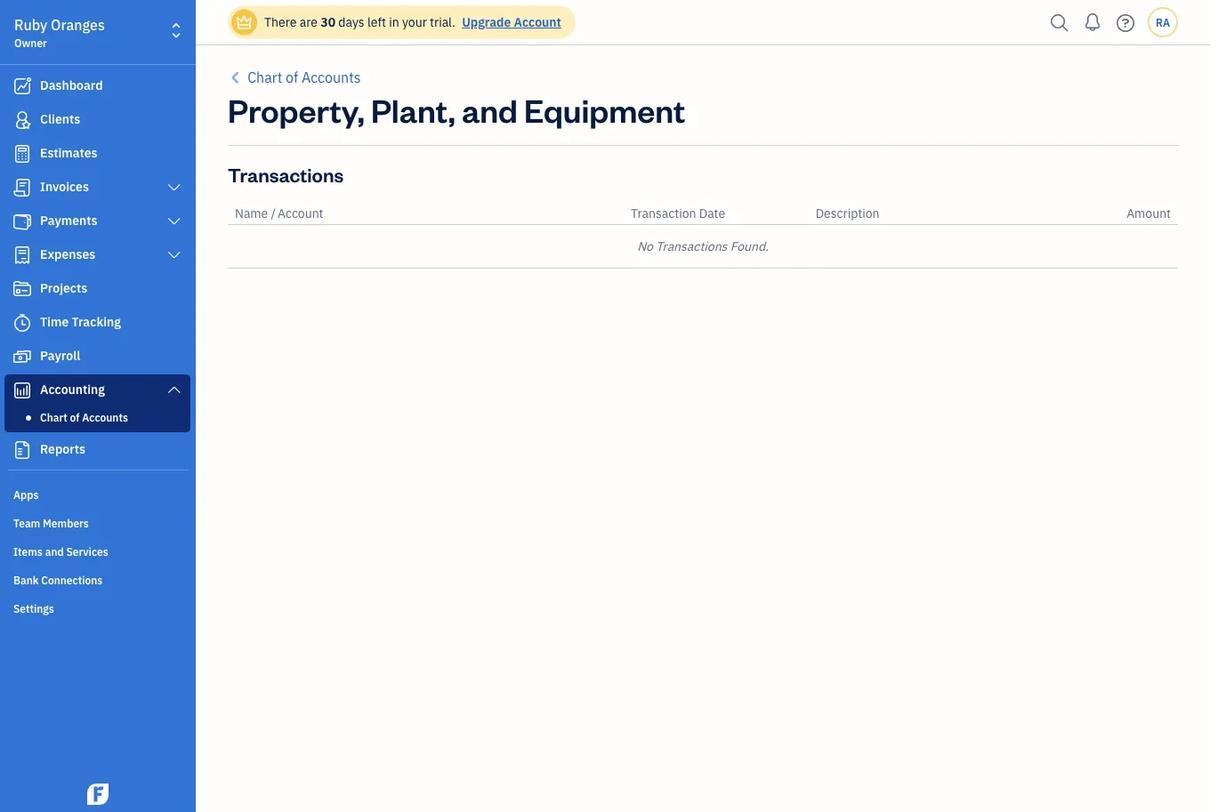 Task type: locate. For each thing, give the bounding box(es) containing it.
payroll
[[40, 348, 80, 364]]

timer image
[[12, 314, 33, 332]]

property, plant, and equipment
[[228, 88, 686, 130]]

1 horizontal spatial chart
[[248, 68, 282, 87]]

apps
[[13, 488, 39, 502]]

0 horizontal spatial chart
[[40, 410, 67, 425]]

time tracking
[[40, 314, 121, 330]]

of
[[286, 68, 298, 87], [70, 410, 80, 425]]

settings link
[[4, 594, 190, 621]]

1 vertical spatial chart of accounts link
[[8, 407, 187, 428]]

0 vertical spatial chevron large down image
[[166, 181, 182, 195]]

0 horizontal spatial and
[[45, 545, 64, 559]]

/
[[271, 205, 276, 222]]

1 horizontal spatial transactions
[[656, 238, 727, 255]]

chevron large down image for accounting
[[166, 383, 182, 397]]

transactions
[[228, 162, 344, 187], [656, 238, 727, 255]]

of down accounting
[[70, 410, 80, 425]]

transaction
[[631, 205, 696, 222]]

0 vertical spatial chart of accounts
[[248, 68, 361, 87]]

clients link
[[4, 104, 190, 136]]

1 horizontal spatial accounts
[[302, 68, 361, 87]]

accounts down accounting link
[[82, 410, 128, 425]]

transactions down transaction date
[[656, 238, 727, 255]]

chevronleft image
[[228, 67, 244, 88]]

expenses
[[40, 246, 95, 263]]

apps link
[[4, 481, 190, 507]]

0 vertical spatial of
[[286, 68, 298, 87]]

chart of accounts
[[248, 68, 361, 87], [40, 410, 128, 425]]

chart image
[[12, 382, 33, 400]]

search image
[[1046, 9, 1074, 36]]

1 horizontal spatial chart of accounts link
[[228, 67, 361, 88]]

connections
[[41, 573, 103, 587]]

chevron large down image down chevron large down icon in the top of the page
[[166, 248, 182, 263]]

chevron large down image up chevron large down icon in the top of the page
[[166, 181, 182, 195]]

payment image
[[12, 213, 33, 230]]

projects
[[40, 280, 87, 296]]

items
[[13, 545, 43, 559]]

1 horizontal spatial chart of accounts
[[248, 68, 361, 87]]

chevron large down image for expenses
[[166, 248, 182, 263]]

settings
[[13, 602, 54, 616]]

invoice image
[[12, 179, 33, 197]]

accounts
[[302, 68, 361, 87], [82, 410, 128, 425]]

reports link
[[4, 434, 190, 466]]

2 vertical spatial chevron large down image
[[166, 383, 182, 397]]

account right /
[[278, 205, 324, 222]]

ruby oranges owner
[[14, 16, 105, 50]]

1 horizontal spatial and
[[462, 88, 518, 130]]

1 vertical spatial account
[[278, 205, 324, 222]]

2 chevron large down image from the top
[[166, 248, 182, 263]]

invoices link
[[4, 172, 190, 204]]

chart
[[248, 68, 282, 87], [40, 410, 67, 425]]

1 vertical spatial chart of accounts
[[40, 410, 128, 425]]

time
[[40, 314, 69, 330]]

upgrade
[[462, 14, 511, 30]]

and inside the 'main' element
[[45, 545, 64, 559]]

0 vertical spatial and
[[462, 88, 518, 130]]

chart of accounts link down there
[[228, 67, 361, 88]]

items and services link
[[4, 538, 190, 564]]

1 vertical spatial accounts
[[82, 410, 128, 425]]

are
[[300, 14, 318, 30]]

0 horizontal spatial accounts
[[82, 410, 128, 425]]

projects link
[[4, 273, 190, 305]]

1 vertical spatial chevron large down image
[[166, 248, 182, 263]]

1 vertical spatial chart
[[40, 410, 67, 425]]

freshbooks image
[[84, 784, 112, 805]]

chart of accounts down accounting link
[[40, 410, 128, 425]]

0 horizontal spatial chart of accounts
[[40, 410, 128, 425]]

account right upgrade
[[514, 14, 561, 30]]

there are 30 days left in your trial. upgrade account
[[264, 14, 561, 30]]

chevron large down image inside invoices link
[[166, 181, 182, 195]]

0 horizontal spatial account
[[278, 205, 324, 222]]

chevron large down image
[[166, 181, 182, 195], [166, 248, 182, 263], [166, 383, 182, 397]]

chevron large down image for invoices
[[166, 181, 182, 195]]

client image
[[12, 111, 33, 129]]

3 chevron large down image from the top
[[166, 383, 182, 397]]

transaction date
[[631, 205, 725, 222]]

chart of accounts inside the 'main' element
[[40, 410, 128, 425]]

team members link
[[4, 509, 190, 536]]

of up 'property,'
[[286, 68, 298, 87]]

chart inside the 'main' element
[[40, 410, 67, 425]]

members
[[43, 516, 89, 530]]

chart of accounts up 'property,'
[[248, 68, 361, 87]]

0 horizontal spatial transactions
[[228, 162, 344, 187]]

and
[[462, 88, 518, 130], [45, 545, 64, 559]]

and right plant,
[[462, 88, 518, 130]]

1 chevron large down image from the top
[[166, 181, 182, 195]]

reports
[[40, 441, 85, 457]]

chart right chevronleft image
[[248, 68, 282, 87]]

payroll link
[[4, 341, 190, 373]]

name link
[[235, 205, 271, 222]]

0 horizontal spatial of
[[70, 410, 80, 425]]

accounts up 'property,'
[[302, 68, 361, 87]]

time tracking link
[[4, 307, 190, 339]]

owner
[[14, 36, 47, 50]]

0 vertical spatial accounts
[[302, 68, 361, 87]]

tracking
[[72, 314, 121, 330]]

chart up reports
[[40, 410, 67, 425]]

0 vertical spatial account
[[514, 14, 561, 30]]

chevron large down image down payroll link
[[166, 383, 182, 397]]

estimate image
[[12, 145, 33, 163]]

chevron large down image inside accounting link
[[166, 383, 182, 397]]

date
[[699, 205, 725, 222]]

crown image
[[235, 13, 254, 32]]

days
[[338, 14, 365, 30]]

chart of accounts link up reports link
[[8, 407, 187, 428]]

account
[[514, 14, 561, 30], [278, 205, 324, 222]]

items and services
[[13, 545, 108, 559]]

bank
[[13, 573, 39, 587]]

amount
[[1127, 205, 1171, 222]]

1 horizontal spatial account
[[514, 14, 561, 30]]

and right items at the bottom left of page
[[45, 545, 64, 559]]

chart of accounts link
[[228, 67, 361, 88], [8, 407, 187, 428]]

accounts inside the 'main' element
[[82, 410, 128, 425]]

1 vertical spatial and
[[45, 545, 64, 559]]

transactions up "name / account"
[[228, 162, 344, 187]]

1 vertical spatial of
[[70, 410, 80, 425]]



Task type: describe. For each thing, give the bounding box(es) containing it.
money image
[[12, 348, 33, 366]]

left
[[367, 14, 386, 30]]

payments link
[[4, 206, 190, 238]]

report image
[[12, 441, 33, 459]]

services
[[66, 545, 108, 559]]

main element
[[0, 0, 240, 813]]

payments
[[40, 212, 97, 229]]

1 horizontal spatial of
[[286, 68, 298, 87]]

0 vertical spatial transactions
[[228, 162, 344, 187]]

description
[[816, 205, 880, 222]]

accounting
[[40, 381, 105, 398]]

estimates
[[40, 145, 97, 161]]

there
[[264, 14, 297, 30]]

ra
[[1156, 15, 1170, 29]]

name / account
[[235, 205, 324, 222]]

no
[[637, 238, 653, 255]]

team members
[[13, 516, 89, 530]]

0 vertical spatial chart of accounts link
[[228, 67, 361, 88]]

project image
[[12, 280, 33, 298]]

property,
[[228, 88, 365, 130]]

trial.
[[430, 14, 456, 30]]

team
[[13, 516, 40, 530]]

expense image
[[12, 247, 33, 264]]

estimates link
[[4, 138, 190, 170]]

dashboard link
[[4, 70, 190, 102]]

name
[[235, 205, 268, 222]]

transaction date link
[[631, 205, 725, 222]]

expenses link
[[4, 239, 190, 271]]

notifications image
[[1079, 4, 1107, 40]]

upgrade account link
[[458, 14, 561, 30]]

oranges
[[51, 16, 105, 34]]

equipment
[[524, 88, 686, 130]]

dashboard image
[[12, 77, 33, 95]]

accounting link
[[4, 375, 190, 407]]

plant,
[[371, 88, 455, 130]]

0 horizontal spatial chart of accounts link
[[8, 407, 187, 428]]

30
[[321, 14, 336, 30]]

bank connections
[[13, 573, 103, 587]]

clients
[[40, 111, 80, 127]]

no transactions found.
[[637, 238, 769, 255]]

bank connections link
[[4, 566, 190, 593]]

your
[[402, 14, 427, 30]]

in
[[389, 14, 399, 30]]

1 vertical spatial transactions
[[656, 238, 727, 255]]

ra button
[[1148, 7, 1178, 37]]

chevron large down image
[[166, 214, 182, 229]]

of inside the 'main' element
[[70, 410, 80, 425]]

ruby
[[14, 16, 47, 34]]

found.
[[730, 238, 769, 255]]

invoices
[[40, 178, 89, 195]]

dashboard
[[40, 77, 103, 93]]

0 vertical spatial chart
[[248, 68, 282, 87]]

go to help image
[[1112, 9, 1140, 36]]



Task type: vqa. For each thing, say whether or not it's contained in the screenshot.
into inside the Gain insight into your future spending
no



